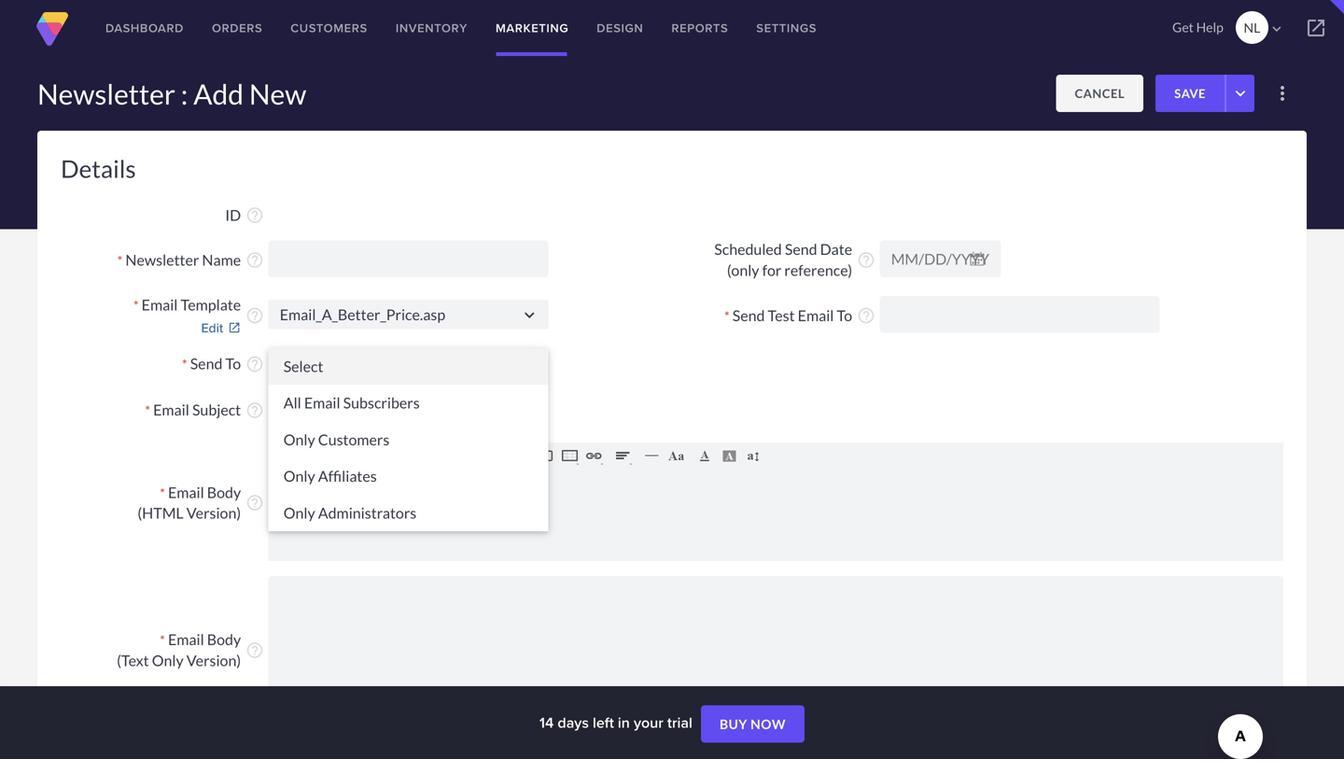 Task type: locate. For each thing, give the bounding box(es) containing it.
1 vertical spatial send
[[733, 306, 765, 324]]

email inside * email subject help_outline
[[153, 401, 189, 419]]

2 vertical spatial send
[[190, 355, 223, 373]]

1 version) from the top
[[187, 504, 241, 522]]

to up "subject"
[[226, 355, 241, 373]]

customers
[[291, 19, 368, 37], [318, 430, 390, 449]]

send inside * send to help_outline
[[190, 355, 223, 373]]

body inside * email body (html version) help_outline
[[207, 483, 241, 501]]

* email body (text only version) help_outline
[[117, 630, 264, 669]]

send for help_outline
[[190, 355, 223, 373]]

id
[[225, 206, 241, 224]]

1 body from the top
[[207, 483, 241, 501]]

only down all
[[284, 430, 315, 449]]

* inside * newsletter name help_outline
[[117, 252, 123, 268]]

reference)
[[785, 261, 853, 279]]

send left 'test'
[[733, 306, 765, 324]]

email for (html
[[168, 483, 204, 501]]

add
[[193, 77, 244, 111]]

email for edit
[[142, 295, 178, 314]]

email inside * email template edit
[[142, 295, 178, 314]]

* for * email body (html version) help_outline
[[160, 485, 165, 501]]

 link
[[1289, 0, 1345, 56]]

settings
[[757, 19, 817, 37]]

version) inside * email body (html version) help_outline
[[187, 504, 241, 522]]

template
[[181, 295, 241, 314]]

affiliates
[[318, 467, 377, 485]]

0 vertical spatial to
[[837, 306, 853, 324]]

1 vertical spatial to
[[226, 355, 241, 373]]

version) right (text
[[187, 651, 241, 669]]

newsletter left name
[[126, 251, 199, 269]]


[[1269, 20, 1286, 37]]

to down 'reference)'
[[837, 306, 853, 324]]

send down edit
[[190, 355, 223, 373]]

your
[[634, 712, 664, 734]]

* send to help_outline
[[182, 355, 264, 373]]

test
[[768, 306, 795, 324]]

* inside * send to help_outline
[[182, 356, 187, 372]]

all email subscribers
[[284, 394, 420, 412]]

MM/DD/YYYY text field
[[880, 241, 1002, 277]]

2 horizontal spatial send
[[785, 240, 818, 258]]

version)
[[187, 504, 241, 522], [187, 651, 241, 669]]

0 vertical spatial customers
[[291, 19, 368, 37]]

for
[[763, 261, 782, 279]]

send inside 'scheduled send date (only for reference) help_outline'
[[785, 240, 818, 258]]

* inside * email body (text only version) help_outline
[[160, 632, 165, 648]]

email for help_outline
[[153, 401, 189, 419]]

to inside * send test email to help_outline
[[837, 306, 853, 324]]

None text field
[[269, 241, 549, 277], [880, 296, 1160, 333], [269, 241, 549, 277], [880, 296, 1160, 333]]

edit
[[201, 318, 223, 337]]

0 horizontal spatial to
[[226, 355, 241, 373]]

0 vertical spatial body
[[207, 483, 241, 501]]

only
[[284, 430, 315, 449], [284, 467, 315, 485], [284, 504, 315, 522], [152, 651, 184, 669]]

* inside * email body (html version) help_outline
[[160, 485, 165, 501]]

more_vert button
[[1264, 75, 1302, 112]]

body inside * email body (text only version) help_outline
[[207, 630, 241, 649]]

1 horizontal spatial send
[[733, 306, 765, 324]]

14 days left in your trial
[[540, 712, 697, 734]]

only affiliates
[[284, 467, 377, 485]]

1 horizontal spatial to
[[837, 306, 853, 324]]

2 version) from the top
[[187, 651, 241, 669]]

only administrators
[[284, 504, 417, 522]]

send up 'reference)'
[[785, 240, 818, 258]]

0 vertical spatial send
[[785, 240, 818, 258]]

dashboard link
[[92, 0, 198, 56]]

cancel
[[1075, 86, 1125, 101]]

newsletter up 'details'
[[37, 77, 176, 111]]

* inside * send test email to help_outline
[[725, 308, 730, 324]]

*
[[117, 252, 123, 268], [134, 297, 139, 313], [725, 308, 730, 324], [182, 356, 187, 372], [145, 403, 150, 419], [160, 485, 165, 501], [160, 632, 165, 648]]

buy now
[[720, 716, 786, 732]]

body
[[207, 483, 241, 501], [207, 630, 241, 649]]

0 horizontal spatial send
[[190, 355, 223, 373]]

* email template edit
[[134, 295, 241, 337]]

0 vertical spatial version)
[[187, 504, 241, 522]]

only down only affiliates
[[284, 504, 315, 522]]

1 vertical spatial body
[[207, 630, 241, 649]]

customers down all email subscribers in the bottom left of the page
[[318, 430, 390, 449]]

edit link
[[61, 318, 241, 337]]

newsletter
[[37, 77, 176, 111], [126, 251, 199, 269]]

details
[[61, 154, 136, 183]]

body for help_outline
[[207, 483, 241, 501]]

* inside * email template edit
[[134, 297, 139, 313]]

send
[[785, 240, 818, 258], [733, 306, 765, 324], [190, 355, 223, 373]]

administrators
[[318, 504, 417, 522]]

* inside * email subject help_outline
[[145, 403, 150, 419]]

help_outline
[[246, 206, 264, 225], [246, 251, 264, 269], [857, 251, 876, 269], [246, 306, 264, 325], [857, 306, 876, 325], [246, 355, 264, 373], [246, 401, 264, 420], [246, 494, 264, 512], [246, 641, 264, 660]]

customers up new
[[291, 19, 368, 37]]

only right (text
[[152, 651, 184, 669]]

email inside * email body (html version) help_outline
[[168, 483, 204, 501]]

email inside * email body (text only version) help_outline
[[168, 630, 204, 649]]

* for * send test email to help_outline
[[725, 308, 730, 324]]

left
[[593, 712, 614, 734]]

design
[[597, 19, 644, 37]]

to
[[837, 306, 853, 324], [226, 355, 241, 373]]

help_outline inside * send test email to help_outline
[[857, 306, 876, 325]]

None text field
[[269, 300, 549, 329], [269, 576, 1284, 722], [269, 300, 549, 329], [269, 576, 1284, 722]]

email
[[142, 295, 178, 314], [798, 306, 834, 324], [304, 394, 340, 412], [153, 401, 189, 419], [168, 483, 204, 501], [168, 630, 204, 649]]

only left affiliates
[[284, 467, 315, 485]]

save link
[[1156, 75, 1225, 112]]

14
[[540, 712, 554, 734]]

send inside * send test email to help_outline
[[733, 306, 765, 324]]

save
[[1175, 86, 1206, 101]]

(text
[[117, 651, 149, 669]]

name
[[202, 251, 241, 269]]

:
[[181, 77, 188, 111]]

2 body from the top
[[207, 630, 241, 649]]

select
[[284, 357, 324, 375]]

1 vertical spatial newsletter
[[126, 251, 199, 269]]

1 vertical spatial version)
[[187, 651, 241, 669]]

version) right (html
[[187, 504, 241, 522]]

newsletter inside * newsletter name help_outline
[[126, 251, 199, 269]]

send for (only
[[785, 240, 818, 258]]

* for * email body (text only version) help_outline
[[160, 632, 165, 648]]

cancel link
[[1057, 75, 1144, 112]]

* for * send to help_outline
[[182, 356, 187, 372]]

all
[[284, 394, 301, 412]]



Task type: describe. For each thing, give the bounding box(es) containing it.
buy
[[720, 716, 748, 732]]

marketing
[[496, 19, 569, 37]]

help_outline inside 'scheduled send date (only for reference) help_outline'
[[857, 251, 876, 269]]

0 vertical spatial newsletter
[[37, 77, 176, 111]]

id help_outline
[[225, 206, 264, 225]]

1 vertical spatial customers
[[318, 430, 390, 449]]

help_outline inside * newsletter name help_outline
[[246, 251, 264, 269]]

now
[[751, 716, 786, 732]]

email for (text
[[168, 630, 204, 649]]

get help
[[1173, 19, 1224, 35]]

new
[[249, 77, 307, 111]]

* email body (html version) help_outline
[[138, 483, 264, 522]]

scheduled send date (only for reference) help_outline
[[715, 240, 876, 279]]

to inside * send to help_outline
[[226, 355, 241, 373]]

inventory
[[396, 19, 468, 37]]

subject
[[192, 401, 241, 419]]

* email subject help_outline
[[145, 401, 264, 420]]

* for * email subject help_outline
[[145, 403, 150, 419]]

nl
[[1244, 20, 1261, 35]]


[[520, 306, 539, 325]]

help_outline inside * email subject help_outline
[[246, 401, 264, 420]]


[[1305, 17, 1328, 39]]

help_outline inside * send to help_outline
[[246, 355, 264, 373]]

days
[[558, 712, 589, 734]]

body for version)
[[207, 630, 241, 649]]

* for * newsletter name help_outline
[[117, 252, 123, 268]]

help_outline inside * email body (text only version) help_outline
[[246, 641, 264, 660]]

reports
[[672, 19, 729, 37]]

only for only administrators
[[284, 504, 315, 522]]

only inside * email body (text only version) help_outline
[[152, 651, 184, 669]]

(html
[[138, 504, 184, 522]]

more_vert
[[1272, 82, 1294, 105]]

buy now link
[[701, 706, 805, 743]]

* send test email to help_outline
[[725, 306, 876, 325]]

send for email
[[733, 306, 765, 324]]

in
[[618, 712, 630, 734]]

subscribers
[[343, 394, 420, 412]]

help_outline inside "id help_outline"
[[246, 206, 264, 225]]

* newsletter name help_outline
[[117, 251, 264, 269]]

get
[[1173, 19, 1194, 35]]

(only
[[727, 261, 760, 279]]

only for only affiliates
[[284, 467, 315, 485]]

only customers
[[284, 430, 390, 449]]

scheduled
[[715, 240, 782, 258]]

help_outline inside * email body (html version) help_outline
[[246, 494, 264, 512]]

help
[[1197, 19, 1224, 35]]

* for * email template edit
[[134, 297, 139, 313]]

version) inside * email body (text only version) help_outline
[[187, 651, 241, 669]]

email inside * send test email to help_outline
[[798, 306, 834, 324]]

date
[[820, 240, 853, 258]]

trial
[[668, 712, 693, 734]]

dashboard
[[106, 19, 184, 37]]

nl 
[[1244, 20, 1286, 37]]

only for only customers
[[284, 430, 315, 449]]

orders
[[212, 19, 263, 37]]

newsletter : add new
[[37, 77, 307, 111]]



Task type: vqa. For each thing, say whether or not it's contained in the screenshot.
'question' inside the Question Sub Text help_outline
no



